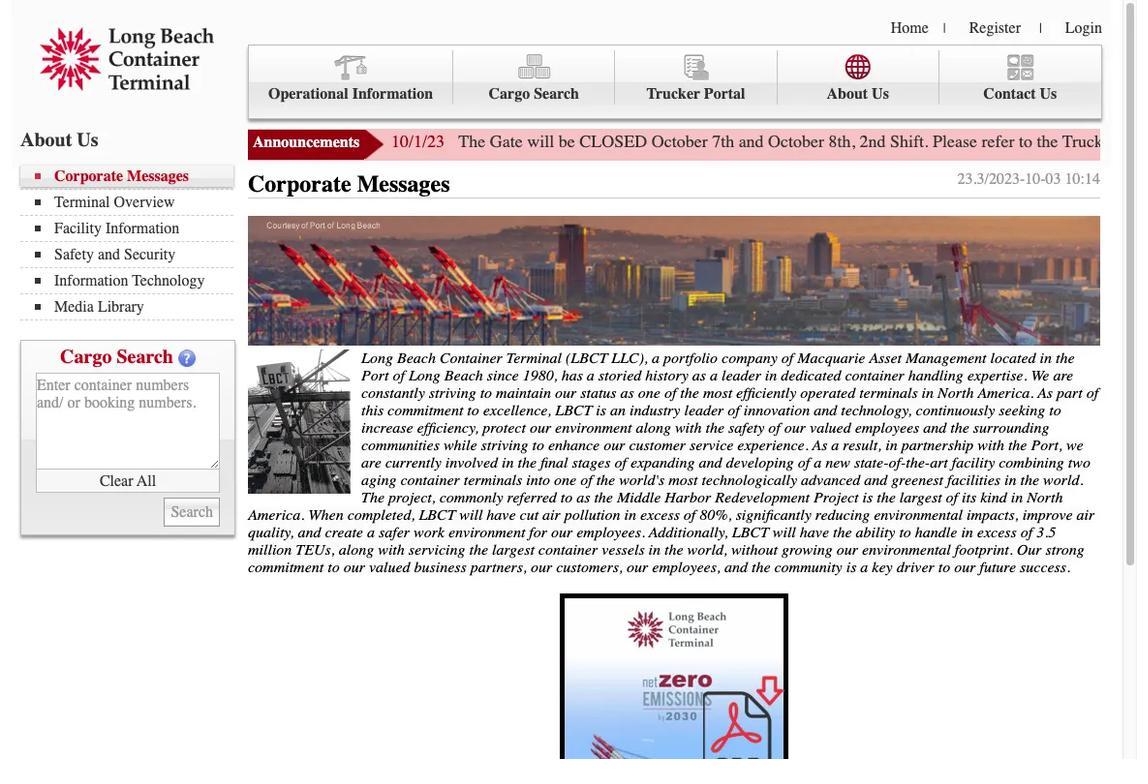 Task type: describe. For each thing, give the bounding box(es) containing it.
currently
[[385, 454, 442, 471]]

2nd
[[860, 131, 886, 152]]

menu bar containing corporate messages
[[20, 166, 243, 321]]

the left community
[[752, 559, 771, 576]]

overview
[[114, 194, 175, 211]]

of left 3.5
[[1021, 524, 1033, 541]]

in right located
[[1040, 349, 1052, 367]]

Enter container numbers and/ or booking numbers.  text field
[[36, 373, 220, 470]]

servicing
[[409, 541, 465, 559]]

operational information link
[[249, 50, 454, 105]]

pollution
[[565, 506, 621, 524]]

0 horizontal spatial will
[[460, 506, 483, 524]]

company
[[722, 349, 778, 367]]

menu bar containing operational information
[[248, 45, 1103, 119]]

in up vessels
[[624, 506, 637, 524]]

0 vertical spatial one
[[638, 384, 661, 402]]

of up pollution
[[581, 471, 593, 489]]

clear all button
[[36, 470, 220, 493]]

partnership
[[902, 437, 974, 454]]

involved
[[445, 454, 498, 471]]

1 horizontal spatial have
[[800, 524, 829, 541]]

1 vertical spatial leader
[[684, 402, 724, 419]]

safety and security link
[[35, 246, 233, 264]]

80%,
[[700, 506, 732, 524]]

1 horizontal spatial are
[[1054, 367, 1074, 384]]

significantly
[[736, 506, 812, 524]]

world.
[[1044, 471, 1084, 489]]

commonly
[[440, 489, 503, 506]]

when
[[308, 506, 344, 524]]

greenest
[[892, 471, 944, 489]]

to right driver
[[939, 559, 951, 576]]

messages for corporate messages
[[357, 171, 450, 198]]

1 vertical spatial are
[[361, 454, 381, 471]]

0 horizontal spatial one
[[554, 471, 577, 489]]

1 horizontal spatial will
[[527, 131, 554, 152]]

million
[[248, 541, 292, 559]]

0 vertical spatial terminals
[[860, 384, 918, 402]]

enhance
[[548, 437, 600, 454]]

completed,
[[347, 506, 415, 524]]

seeking
[[999, 402, 1046, 419]]

2 gate from the left
[[1108, 131, 1137, 152]]

innovation
[[744, 402, 810, 419]]

ability
[[856, 524, 896, 541]]

port,
[[1031, 437, 1063, 454]]

to right into
[[561, 489, 573, 506]]

0 vertical spatial information
[[352, 85, 433, 103]]

0 horizontal spatial beach
[[397, 349, 436, 367]]

our
[[1017, 541, 1042, 559]]

vessels
[[602, 541, 645, 559]]

operated
[[801, 384, 856, 402]]

to right ability
[[900, 524, 912, 541]]

0 horizontal spatial is
[[596, 402, 607, 419]]

1 horizontal spatial long
[[409, 367, 441, 384]]

1 horizontal spatial beach
[[444, 367, 483, 384]]

1 vertical spatial north
[[1027, 489, 1063, 506]]

we
[[1067, 437, 1084, 454]]

the left port,
[[1008, 437, 1027, 454]]

1 horizontal spatial along
[[636, 419, 671, 437]]

0 vertical spatial largest
[[900, 489, 942, 506]]

0 horizontal spatial striving
[[429, 384, 476, 402]]

terminal inside long beach container terminal (lbct llc), a portfolio company of macquarie asset management located in the port of long beach since 1980, has a storied history as a leader in dedicated container handling expertise. we are constantly striving to maintain our status as one of the most efficiently operated terminals in north america. as part of this commitment to excellence, lbct is an industry leader of innovation and technology, continuously seeking to increase efficiency, protect our environment along with the safety of our valued employees and the surrounding communities while striving to enhance our customer service experience. as a result, in partnership with the port, we are currently involved in the final stages of expanding and developing of a new state-of-the-art facility combining two aging container terminals into one of the world's most technologically advanced and greenest facilities in the world. the project, commonly referred to as the middle harbor redevelopment project is the largest of its kind in north america. when completed, lbct will have cut air pollution in excess of 80%, significantly reducing environmental impacts, improve air quality, and create a safer work environment for our employees. additionally, lbct will have the ability to handle in excess of 3.5 million teus, along with servicing the largest container vessels in the world, without growing our environmental footprint. our strong commitment to our valued business partners, our customers, our employees, and the community is a key driver to our future success.
[[506, 349, 562, 367]]

contact us
[[984, 85, 1057, 103]]

contact
[[984, 85, 1036, 103]]

of left its
[[946, 489, 958, 506]]

2 horizontal spatial as
[[692, 367, 706, 384]]

0 horizontal spatial along
[[339, 541, 374, 559]]

1 | from the left
[[944, 20, 946, 37]]

1 horizontal spatial commitment
[[388, 402, 463, 419]]

1 vertical spatial terminals
[[464, 471, 522, 489]]

impacts,
[[967, 506, 1019, 524]]

home link
[[891, 19, 929, 37]]

1 vertical spatial valued
[[369, 559, 410, 576]]

trucker
[[647, 85, 700, 103]]

and left create
[[298, 524, 321, 541]]

its
[[962, 489, 977, 506]]

maintain
[[496, 384, 551, 402]]

final
[[541, 454, 568, 471]]

of left 80%,
[[684, 506, 696, 524]]

key
[[872, 559, 893, 576]]

the left 'truck'
[[1037, 131, 1059, 152]]

the left safety
[[706, 419, 725, 437]]

2 horizontal spatial with
[[978, 437, 1005, 454]]

2 horizontal spatial lbct
[[732, 524, 769, 541]]

facility
[[952, 454, 995, 471]]

1 horizontal spatial cargo
[[489, 85, 530, 103]]

continuously
[[916, 402, 995, 419]]

2 air from the left
[[1077, 506, 1095, 524]]

in down management
[[922, 384, 934, 402]]

2 horizontal spatial will
[[773, 524, 796, 541]]

1 vertical spatial america.
[[248, 506, 304, 524]]

our right for
[[551, 524, 573, 541]]

facility information link
[[35, 220, 233, 237]]

0 vertical spatial environmental
[[874, 506, 963, 524]]

employees,
[[652, 559, 721, 576]]

to right refer
[[1019, 131, 1033, 152]]

0 vertical spatial environment
[[555, 419, 632, 437]]

23.3/2023-10-03 10:14
[[958, 171, 1101, 188]]

the right the we
[[1056, 349, 1075, 367]]

1 horizontal spatial as
[[621, 384, 634, 402]]

facilities
[[948, 471, 1001, 489]]

announcements
[[253, 134, 360, 151]]

corporate messages link
[[35, 168, 233, 185]]

employees
[[855, 419, 920, 437]]

10-
[[1025, 171, 1046, 188]]

0 horizontal spatial us
[[77, 129, 98, 151]]

0 horizontal spatial lbct
[[419, 506, 456, 524]]

of right company
[[782, 349, 794, 367]]

technology
[[132, 272, 205, 290]]

business
[[414, 559, 467, 576]]

our right protect at the bottom of page
[[530, 419, 551, 437]]

a left 'safer'
[[367, 524, 375, 541]]

art
[[930, 454, 948, 471]]

our down an
[[604, 437, 625, 454]]

and right the 7th
[[739, 131, 764, 152]]

our down reducing
[[837, 541, 858, 559]]

to left maintain
[[480, 384, 492, 402]]

1 vertical spatial environment
[[449, 524, 525, 541]]

1 horizontal spatial striving
[[481, 437, 528, 454]]

handle
[[915, 524, 958, 541]]

1 vertical spatial commitment
[[248, 559, 324, 576]]

our left status
[[555, 384, 577, 402]]

03
[[1046, 171, 1061, 188]]

login link
[[1066, 19, 1103, 37]]

all
[[137, 472, 156, 490]]

footprint.
[[955, 541, 1013, 559]]

macquarie
[[798, 349, 866, 367]]

in up innovation
[[765, 367, 777, 384]]

2 vertical spatial is
[[846, 559, 857, 576]]

in right handle
[[962, 524, 974, 541]]

partners,
[[471, 559, 527, 576]]

of right safety
[[769, 419, 781, 437]]

and up the art
[[924, 419, 947, 437]]

improve
[[1023, 506, 1073, 524]]

port
[[361, 367, 389, 384]]

storied
[[599, 367, 642, 384]]

media
[[54, 298, 94, 316]]

1 horizontal spatial with
[[675, 419, 702, 437]]

23.3/2023-
[[958, 171, 1025, 188]]

constantly
[[361, 384, 425, 402]]

the up facility
[[951, 419, 970, 437]]

1 vertical spatial about
[[20, 129, 72, 151]]

to up into
[[532, 437, 544, 454]]

our left future
[[955, 559, 976, 576]]

the left the world's
[[596, 471, 615, 489]]

project
[[814, 489, 859, 506]]

2 october from the left
[[768, 131, 825, 152]]

0 horizontal spatial as
[[577, 489, 590, 506]]

status
[[581, 384, 617, 402]]

1 vertical spatial container
[[401, 471, 460, 489]]

corporate messages terminal overview facility information safety and security information technology media library
[[54, 168, 205, 316]]

register
[[969, 19, 1021, 37]]

0 vertical spatial america.
[[978, 384, 1034, 402]]

a right has
[[587, 367, 595, 384]]

1 vertical spatial cargo
[[60, 346, 112, 368]]

0 horizontal spatial excess
[[640, 506, 680, 524]]

portal
[[704, 85, 746, 103]]

our down efficiently
[[785, 419, 806, 437]]

to down create
[[328, 559, 340, 576]]

1 vertical spatial information
[[105, 220, 180, 237]]

10/1/23 the gate will be closed october 7th and october 8th, 2nd shift. please refer to the truck gate
[[391, 131, 1137, 152]]

closed
[[580, 131, 647, 152]]

driver
[[897, 559, 935, 576]]

the down portfolio
[[680, 384, 699, 402]]

the right servicing on the bottom
[[469, 541, 488, 559]]

the inside long beach container terminal (lbct llc), a portfolio company of macquarie asset management located in the port of long beach since 1980, has a storied history as a leader in dedicated container handling expertise. we are constantly striving to maintain our status as one of the most efficiently operated terminals in north america. as part of this commitment to excellence, lbct is an industry leader of innovation and technology, continuously seeking to increase efficiency, protect our environment along with the safety of our valued employees and the surrounding communities while striving to enhance our customer service experience. as a result, in partnership with the port, we are currently involved in the final stages of expanding and developing of a new state-of-the-art facility combining two aging container terminals into one of the world's most technologically advanced and greenest facilities in the world. the project, commonly referred to as the middle harbor redevelopment project is the largest of its kind in north america. when completed, lbct will have cut air pollution in excess of 80%, significantly reducing environmental impacts, improve air quality, and create a safer work environment for our employees. additionally, lbct will have the ability to handle in excess of 3.5 million teus, along with servicing the largest container vessels in the world, without growing our environmental footprint. our strong commitment to our valued business partners, our customers, our employees, and the community is a key driver to our future success.
[[361, 489, 385, 506]]

we
[[1031, 367, 1050, 384]]

1 vertical spatial as
[[812, 437, 828, 454]]

in right facilities
[[1005, 471, 1017, 489]]

0 horizontal spatial north
[[938, 384, 974, 402]]

community
[[775, 559, 843, 576]]

quality,
[[248, 524, 294, 541]]

0 horizontal spatial long
[[361, 349, 393, 367]]

employees.
[[577, 524, 645, 541]]

of right stages
[[615, 454, 627, 471]]

home
[[891, 19, 929, 37]]

while
[[444, 437, 477, 454]]

2 vertical spatial information
[[54, 272, 128, 290]]

excellence,
[[483, 402, 552, 419]]

refer
[[982, 131, 1015, 152]]

our down "employees."
[[627, 559, 648, 576]]

the left final
[[518, 454, 537, 471]]

the left 'middle'
[[594, 489, 613, 506]]

and up harbor
[[699, 454, 722, 471]]

0 vertical spatial the
[[459, 131, 486, 152]]

aging
[[361, 471, 397, 489]]

world's
[[619, 471, 665, 489]]

a right llc),
[[652, 349, 660, 367]]



Task type: locate. For each thing, give the bounding box(es) containing it.
1 horizontal spatial environment
[[555, 419, 632, 437]]

about us
[[827, 85, 889, 103], [20, 129, 98, 151]]

please
[[933, 131, 978, 152]]

information up 10/1/23
[[352, 85, 433, 103]]

located
[[991, 349, 1036, 367]]

of right port
[[393, 367, 405, 384]]

1 horizontal spatial terminal
[[506, 349, 562, 367]]

commitment down quality,
[[248, 559, 324, 576]]

our down for
[[531, 559, 552, 576]]

library
[[98, 298, 144, 316]]

of
[[782, 349, 794, 367], [393, 367, 405, 384], [665, 384, 677, 402], [1087, 384, 1099, 402], [728, 402, 740, 419], [769, 419, 781, 437], [615, 454, 627, 471], [798, 454, 810, 471], [581, 471, 593, 489], [946, 489, 958, 506], [684, 506, 696, 524], [1021, 524, 1033, 541]]

1 gate from the left
[[490, 131, 523, 152]]

lbct
[[556, 402, 592, 419], [419, 506, 456, 524], [732, 524, 769, 541]]

a
[[652, 349, 660, 367], [587, 367, 595, 384], [710, 367, 718, 384], [832, 437, 839, 454], [814, 454, 822, 471], [367, 524, 375, 541], [861, 559, 868, 576]]

a left key
[[861, 559, 868, 576]]

about up facility
[[20, 129, 72, 151]]

leader
[[722, 367, 761, 384], [684, 402, 724, 419]]

teus,
[[296, 541, 335, 559]]

1 vertical spatial menu bar
[[20, 166, 243, 321]]

1 horizontal spatial about us
[[827, 85, 889, 103]]

0 horizontal spatial most
[[669, 471, 698, 489]]

0 vertical spatial leader
[[722, 367, 761, 384]]

to left protect at the bottom of page
[[467, 402, 479, 419]]

of up service
[[728, 402, 740, 419]]

0 horizontal spatial the
[[361, 489, 385, 506]]

0 horizontal spatial container
[[401, 471, 460, 489]]

as
[[692, 367, 706, 384], [621, 384, 634, 402], [577, 489, 590, 506]]

of right part
[[1087, 384, 1099, 402]]

messages for corporate messages terminal overview facility information safety and security information technology media library
[[127, 168, 189, 185]]

gate
[[490, 131, 523, 152], [1108, 131, 1137, 152]]

1 horizontal spatial largest
[[900, 489, 942, 506]]

safety
[[54, 246, 94, 264]]

container down pollution
[[539, 541, 598, 559]]

1 horizontal spatial messages
[[357, 171, 450, 198]]

cargo search down library
[[60, 346, 173, 368]]

0 vertical spatial cargo
[[489, 85, 530, 103]]

and down dedicated
[[814, 402, 837, 419]]

with up facilities
[[978, 437, 1005, 454]]

largest down the-
[[900, 489, 942, 506]]

None submit
[[164, 498, 220, 527]]

reducing
[[816, 506, 870, 524]]

valued
[[810, 419, 851, 437], [369, 559, 410, 576]]

login
[[1066, 19, 1103, 37]]

0 horizontal spatial gate
[[490, 131, 523, 152]]

0 horizontal spatial are
[[361, 454, 381, 471]]

as
[[1038, 384, 1053, 402], [812, 437, 828, 454]]

clear all
[[100, 472, 156, 490]]

will left be on the top
[[527, 131, 554, 152]]

0 horizontal spatial menu bar
[[20, 166, 243, 321]]

efficiently
[[736, 384, 797, 402]]

is
[[596, 402, 607, 419], [863, 489, 873, 506], [846, 559, 857, 576]]

search up be on the top
[[534, 85, 579, 103]]

container
[[845, 367, 905, 384], [401, 471, 460, 489], [539, 541, 598, 559]]

0 horizontal spatial have
[[487, 506, 516, 524]]

2 vertical spatial container
[[539, 541, 598, 559]]

about us up corporate messages link in the top of the page
[[20, 129, 98, 151]]

safety
[[729, 419, 765, 437]]

clear
[[100, 472, 133, 490]]

strong
[[1046, 541, 1085, 559]]

2 horizontal spatial is
[[863, 489, 873, 506]]

2 horizontal spatial container
[[845, 367, 905, 384]]

0 vertical spatial container
[[845, 367, 905, 384]]

1980,
[[523, 367, 558, 384]]

container
[[440, 349, 503, 367]]

will down redevelopment
[[773, 524, 796, 541]]

cargo search link
[[454, 50, 616, 105]]

redevelopment
[[715, 489, 810, 506]]

and inside "corporate messages terminal overview facility information safety and security information technology media library"
[[98, 246, 120, 264]]

portfolio
[[664, 349, 718, 367]]

industry
[[630, 402, 681, 419]]

3.5
[[1037, 524, 1056, 541]]

excess up future
[[977, 524, 1017, 541]]

striving down excellence,
[[481, 437, 528, 454]]

customer
[[629, 437, 686, 454]]

as left part
[[1038, 384, 1053, 402]]

menu bar
[[248, 45, 1103, 119], [20, 166, 243, 321]]

about us up '2nd'
[[827, 85, 889, 103]]

one right into
[[554, 471, 577, 489]]

terminals up employees
[[860, 384, 918, 402]]

trucker portal link
[[616, 50, 778, 105]]

0 horizontal spatial with
[[378, 541, 405, 559]]

0 vertical spatial menu bar
[[248, 45, 1103, 119]]

1 vertical spatial environmental
[[862, 541, 951, 559]]

0 horizontal spatial search
[[117, 346, 173, 368]]

1 air from the left
[[543, 506, 561, 524]]

register link
[[969, 19, 1021, 37]]

0 horizontal spatial about
[[20, 129, 72, 151]]

future
[[980, 559, 1016, 576]]

the up ability
[[877, 489, 896, 506]]

10:14
[[1065, 171, 1101, 188]]

environment up stages
[[555, 419, 632, 437]]

in right kind
[[1011, 489, 1023, 506]]

state-
[[854, 454, 889, 471]]

the left the world,
[[665, 541, 684, 559]]

1 vertical spatial along
[[339, 541, 374, 559]]

the-
[[906, 454, 930, 471]]

us right "contact"
[[1040, 85, 1057, 103]]

beach up constantly
[[397, 349, 436, 367]]

america.
[[978, 384, 1034, 402], [248, 506, 304, 524]]

environmental
[[874, 506, 963, 524], [862, 541, 951, 559]]

0 vertical spatial about us
[[827, 85, 889, 103]]

lbct down redevelopment
[[732, 524, 769, 541]]

us for "about us" link
[[872, 85, 889, 103]]

0 horizontal spatial as
[[812, 437, 828, 454]]

1 vertical spatial the
[[361, 489, 385, 506]]

0 vertical spatial along
[[636, 419, 671, 437]]

most down portfolio
[[703, 384, 733, 402]]

corporate
[[54, 168, 123, 185], [248, 171, 351, 198]]

1 october from the left
[[652, 131, 708, 152]]

us for contact us 'link'
[[1040, 85, 1057, 103]]

7th
[[712, 131, 735, 152]]

messages down 10/1/23
[[357, 171, 450, 198]]

technology,
[[841, 402, 912, 419]]

1 vertical spatial striving
[[481, 437, 528, 454]]

of-
[[889, 454, 906, 471]]

10/1/23
[[391, 131, 445, 152]]

corporate inside "corporate messages terminal overview facility information safety and security information technology media library"
[[54, 168, 123, 185]]

0 vertical spatial search
[[534, 85, 579, 103]]

1 vertical spatial is
[[863, 489, 873, 506]]

two
[[1068, 454, 1091, 471]]

this
[[361, 402, 384, 419]]

0 horizontal spatial air
[[543, 506, 561, 524]]

0 vertical spatial as
[[1038, 384, 1053, 402]]

operational
[[268, 85, 348, 103]]

our down create
[[344, 559, 365, 576]]

is left an
[[596, 402, 607, 419]]

1 vertical spatial terminal
[[506, 349, 562, 367]]

1 horizontal spatial gate
[[1108, 131, 1137, 152]]

0 vertical spatial about
[[827, 85, 868, 103]]

1 vertical spatial one
[[554, 471, 577, 489]]

0 vertical spatial is
[[596, 402, 607, 419]]

leader up innovation
[[722, 367, 761, 384]]

terminals left into
[[464, 471, 522, 489]]

1 horizontal spatial terminals
[[860, 384, 918, 402]]

to right seeking at the right
[[1050, 402, 1062, 419]]

1 vertical spatial most
[[669, 471, 698, 489]]

terminal inside "corporate messages terminal overview facility information safety and security information technology media library"
[[54, 194, 110, 211]]

and right safety
[[98, 246, 120, 264]]

in down protect at the bottom of page
[[502, 454, 514, 471]]

1 horizontal spatial lbct
[[556, 402, 592, 419]]

expertise.
[[968, 367, 1027, 384]]

2 | from the left
[[1040, 20, 1042, 37]]

1 horizontal spatial search
[[534, 85, 579, 103]]

1 vertical spatial cargo search
[[60, 346, 173, 368]]

communities
[[361, 437, 440, 454]]

1 horizontal spatial air
[[1077, 506, 1095, 524]]

are
[[1054, 367, 1074, 384], [361, 454, 381, 471]]

us up '2nd'
[[872, 85, 889, 103]]

0 horizontal spatial messages
[[127, 168, 189, 185]]

corporate for corporate messages terminal overview facility information safety and security information technology media library
[[54, 168, 123, 185]]

shift.
[[890, 131, 929, 152]]

information down "overview"
[[105, 220, 180, 237]]

of left new
[[798, 454, 810, 471]]

1 horizontal spatial most
[[703, 384, 733, 402]]

as right status
[[621, 384, 634, 402]]

| right home
[[944, 20, 946, 37]]

kind
[[981, 489, 1007, 506]]

one right an
[[638, 384, 661, 402]]

with
[[675, 419, 702, 437], [978, 437, 1005, 454], [378, 541, 405, 559]]

valued down operated
[[810, 419, 851, 437]]

1 vertical spatial search
[[117, 346, 173, 368]]

2 horizontal spatial us
[[1040, 85, 1057, 103]]

messages
[[127, 168, 189, 185], [357, 171, 450, 198]]

contact us link
[[940, 50, 1102, 105]]

information technology link
[[35, 272, 233, 290]]

long up constantly
[[361, 349, 393, 367]]

the
[[459, 131, 486, 152], [361, 489, 385, 506]]

service
[[690, 437, 734, 454]]

the left ability
[[833, 524, 852, 541]]

the left world.
[[1021, 471, 1040, 489]]

have left cut
[[487, 506, 516, 524]]

1 horizontal spatial menu bar
[[248, 45, 1103, 119]]

1 vertical spatial about us
[[20, 129, 98, 151]]

be
[[559, 131, 575, 152]]

1 horizontal spatial container
[[539, 541, 598, 559]]

developing
[[726, 454, 794, 471]]

north down management
[[938, 384, 974, 402]]

with up expanding
[[675, 419, 702, 437]]

1 horizontal spatial us
[[872, 85, 889, 103]]

success.
[[1020, 559, 1071, 576]]

as down stages
[[577, 489, 590, 506]]

of down portfolio
[[665, 384, 677, 402]]

1 horizontal spatial is
[[846, 559, 857, 576]]

are right the we
[[1054, 367, 1074, 384]]

in right vessels
[[649, 541, 661, 559]]

lbct up enhance
[[556, 402, 592, 419]]

1 horizontal spatial america.
[[978, 384, 1034, 402]]

stages
[[572, 454, 611, 471]]

leader up service
[[684, 402, 724, 419]]

corporate for corporate messages
[[248, 171, 351, 198]]

0 horizontal spatial commitment
[[248, 559, 324, 576]]

messages inside "corporate messages terminal overview facility information safety and security information technology media library"
[[127, 168, 189, 185]]

us inside 'link'
[[1040, 85, 1057, 103]]

search
[[534, 85, 579, 103], [117, 346, 173, 368]]

0 vertical spatial valued
[[810, 419, 851, 437]]

search inside menu bar
[[534, 85, 579, 103]]

1 horizontal spatial one
[[638, 384, 661, 402]]

handling
[[909, 367, 964, 384]]

beach left since
[[444, 367, 483, 384]]

1 vertical spatial largest
[[492, 541, 535, 559]]

0 horizontal spatial valued
[[369, 559, 410, 576]]

1 horizontal spatial the
[[459, 131, 486, 152]]

1 horizontal spatial excess
[[977, 524, 1017, 541]]

0 horizontal spatial largest
[[492, 541, 535, 559]]

terminal
[[54, 194, 110, 211], [506, 349, 562, 367]]

excess
[[640, 506, 680, 524], [977, 524, 1017, 541]]

0 horizontal spatial terminal
[[54, 194, 110, 211]]

a left new
[[814, 454, 822, 471]]

llc),
[[612, 349, 648, 367]]

a left result,
[[832, 437, 839, 454]]

in right result,
[[886, 437, 898, 454]]

0 horizontal spatial america.
[[248, 506, 304, 524]]

0 horizontal spatial |
[[944, 20, 946, 37]]

history
[[646, 367, 689, 384]]

1 horizontal spatial valued
[[810, 419, 851, 437]]

0 vertical spatial most
[[703, 384, 733, 402]]

most right the world's
[[669, 471, 698, 489]]

us up corporate messages link in the top of the page
[[77, 129, 98, 151]]

striving up efficiency,
[[429, 384, 476, 402]]

container down communities
[[401, 471, 460, 489]]

1 horizontal spatial as
[[1038, 384, 1053, 402]]

beach
[[397, 349, 436, 367], [444, 367, 483, 384]]

0 horizontal spatial cargo search
[[60, 346, 173, 368]]

new
[[826, 454, 851, 471]]

cargo search inside menu bar
[[489, 85, 579, 103]]

about us link
[[778, 50, 940, 105]]

1 horizontal spatial |
[[1040, 20, 1042, 37]]

0 vertical spatial are
[[1054, 367, 1074, 384]]

facility
[[54, 220, 102, 237]]

a left company
[[710, 367, 718, 384]]

north up 3.5
[[1027, 489, 1063, 506]]

0 horizontal spatial environment
[[449, 524, 525, 541]]

largest down cut
[[492, 541, 535, 559]]

and right employees,
[[725, 559, 748, 576]]

into
[[526, 471, 550, 489]]

and left of-
[[865, 471, 888, 489]]

corporate down the announcements
[[248, 171, 351, 198]]

1 horizontal spatial north
[[1027, 489, 1063, 506]]



Task type: vqa. For each thing, say whether or not it's contained in the screenshot.
Avenue in the the 'mailing address* 1171 pier f avenue long beach, california 90802​'
no



